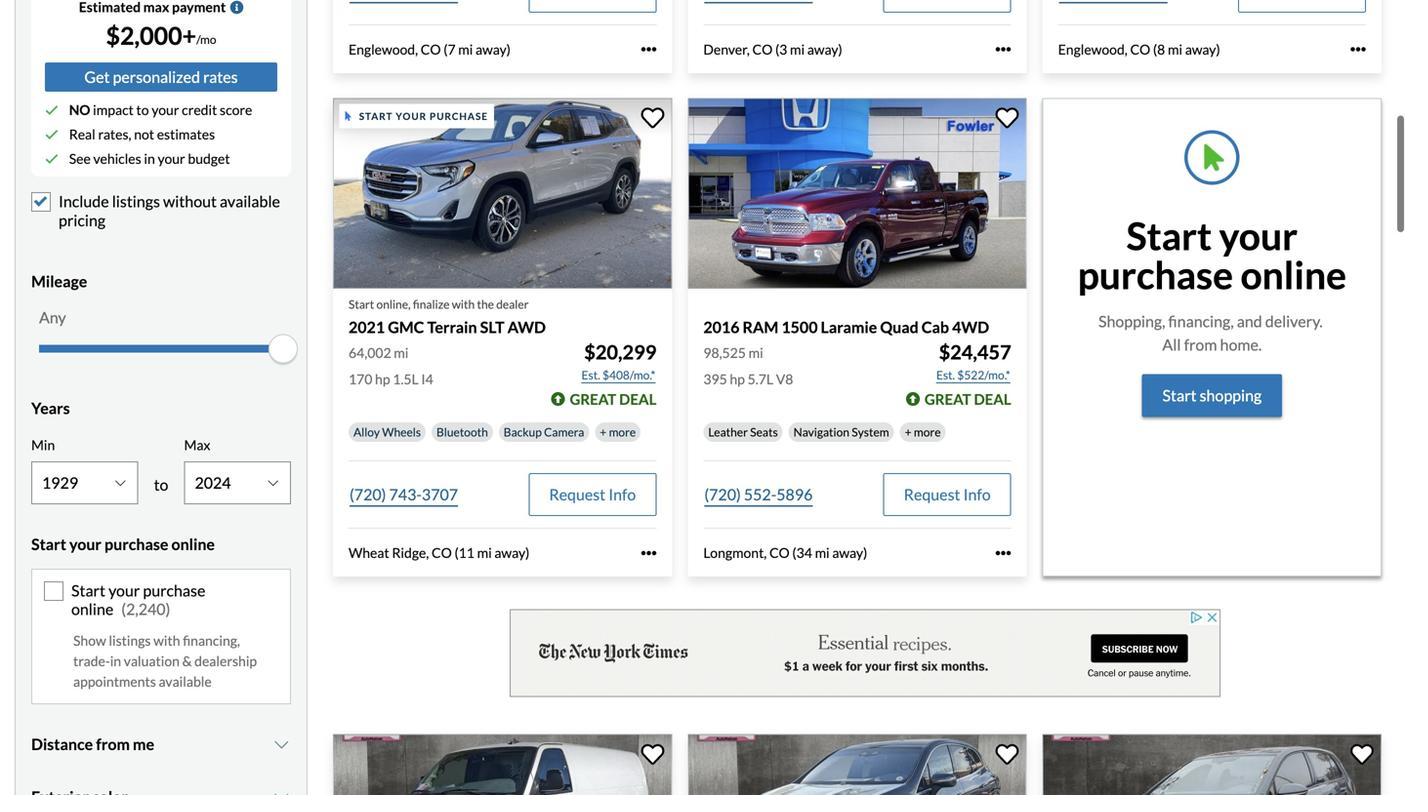 Task type: describe. For each thing, give the bounding box(es) containing it.
max
[[184, 437, 210, 454]]

start inside start online, finalize with the dealer 2021 gmc terrain slt awd
[[349, 297, 374, 311]]

purchase down (7
[[430, 110, 488, 122]]

co for englewood, co (7 mi away)
[[421, 41, 441, 57]]

personalized
[[113, 68, 200, 87]]

online,
[[377, 297, 411, 311]]

$2,000+
[[106, 21, 196, 50]]

and
[[1237, 312, 1262, 331]]

request for 5896
[[904, 485, 961, 504]]

/mo
[[196, 32, 216, 47]]

purchase up shopping,
[[1078, 252, 1233, 298]]

(8
[[1153, 41, 1165, 57]]

include
[[59, 192, 109, 211]]

1 + from the left
[[600, 425, 607, 440]]

quad
[[880, 318, 919, 337]]

ram
[[743, 318, 779, 337]]

away) for denver, co (3 mi away)
[[807, 41, 843, 57]]

distance from me button
[[31, 721, 291, 770]]

(720) 743-3707
[[350, 485, 458, 504]]

distance
[[31, 736, 93, 755]]

1.5l
[[393, 371, 419, 388]]

show listings with financing, trade-in valuation & dealership appointments available
[[73, 633, 257, 691]]

chevron down image
[[272, 790, 291, 796]]

ellipsis h image for englewood, co (8 mi away)
[[1351, 42, 1366, 57]]

request info button for (720) 743-3707
[[529, 474, 657, 517]]

chevron down image
[[272, 738, 291, 753]]

vehicles
[[93, 151, 141, 167]]

0 horizontal spatial online
[[71, 600, 114, 619]]

request info button for (720) 552-5896
[[884, 474, 1011, 517]]

(720) 743-3707 button
[[349, 474, 459, 517]]

me
[[133, 736, 154, 755]]

(720) 552-5896 button
[[704, 474, 814, 517]]

mi right the '(11'
[[477, 545, 492, 562]]

(2,240)
[[121, 600, 170, 619]]

any
[[39, 308, 66, 327]]

available inside show listings with financing, trade-in valuation & dealership appointments available
[[159, 674, 212, 691]]

1 horizontal spatial to
[[154, 475, 168, 495]]

v8
[[776, 371, 793, 388]]

terrain
[[427, 318, 477, 337]]

system
[[852, 425, 889, 440]]

395
[[704, 371, 727, 388]]

listings for without
[[112, 192, 160, 211]]

5.7l
[[748, 371, 774, 388]]

all
[[1163, 336, 1181, 355]]

away) for longmont, co (34 mi away)
[[832, 545, 868, 562]]

$20,299
[[584, 341, 657, 364]]

finalize
[[413, 297, 450, 311]]

552-
[[744, 485, 777, 504]]

(11
[[455, 545, 475, 562]]

$408/mo.*
[[603, 368, 656, 382]]

(720) for (720) 552-5896
[[704, 485, 741, 504]]

longmont, co (34 mi away)
[[704, 545, 868, 562]]

from inside dropdown button
[[96, 736, 130, 755]]

credit
[[182, 102, 217, 118]]

4wd
[[952, 318, 989, 337]]

2016 ram 1500 laramie quad cab 4wd
[[704, 318, 989, 337]]

start your purchase
[[359, 110, 488, 122]]

navigation system
[[794, 425, 889, 440]]

(3
[[775, 41, 787, 57]]

wheat
[[349, 545, 389, 562]]

est. $522/mo.* button
[[935, 366, 1011, 385]]

ellipsis h image for englewood, co (7 mi away)
[[641, 42, 657, 57]]

ellipsis h image for longmont, co (34 mi away)
[[996, 546, 1011, 561]]

purchase down start your purchase online dropdown button
[[143, 581, 205, 600]]

mi inside 98,525 mi 395 hp 5.7l v8
[[749, 345, 763, 361]]

min
[[31, 437, 55, 454]]

get personalized rates
[[84, 68, 238, 87]]

request info for 3707
[[549, 485, 636, 504]]

ridge,
[[392, 545, 429, 562]]

englewood, co (8 mi away)
[[1058, 41, 1220, 57]]

denver,
[[704, 41, 750, 57]]

deal for $20,299
[[619, 391, 657, 408]]

delmonico red pearlcoat 2016 ram 1500 laramie quad cab 4wd pickup truck four-wheel drive 8-speed automatic image
[[688, 98, 1027, 289]]

start your purchase online inside dropdown button
[[31, 535, 215, 554]]

from inside shopping, financing, and delivery. all from home.
[[1184, 336, 1217, 355]]

3707
[[422, 485, 458, 504]]

info for (720) 552-5896
[[964, 485, 991, 504]]

co left the '(11'
[[432, 545, 452, 562]]

2 + from the left
[[905, 425, 912, 440]]

0 vertical spatial in
[[144, 151, 155, 167]]

2 check image from the top
[[45, 152, 59, 166]]

get personalized rates button
[[45, 63, 277, 92]]

away) for englewood, co (7 mi away)
[[476, 41, 511, 57]]

request for 3707
[[549, 485, 606, 504]]

summit white 2020 gmc savana cargo 3500 extended rwd van rear-wheel drive automatic image
[[333, 735, 672, 796]]

est. $408/mo.* button
[[581, 366, 657, 385]]

alloy wheels
[[354, 425, 421, 440]]

$20,299 est. $408/mo.*
[[582, 341, 657, 382]]

&
[[182, 654, 192, 670]]

score
[[220, 102, 252, 118]]

start inside start shopping button
[[1163, 386, 1197, 406]]

backup camera
[[504, 425, 584, 440]]

englewood, co (7 mi away)
[[349, 41, 511, 57]]

purchase inside dropdown button
[[105, 535, 168, 554]]

2 more from the left
[[914, 425, 941, 440]]

start shopping
[[1163, 386, 1262, 406]]

financing, inside show listings with financing, trade-in valuation & dealership appointments available
[[183, 633, 240, 650]]

2021
[[349, 318, 385, 337]]

not
[[134, 126, 154, 143]]

start your purchase online button
[[31, 520, 291, 569]]

with inside show listings with financing, trade-in valuation & dealership appointments available
[[154, 633, 180, 650]]

estimates
[[157, 126, 215, 143]]

valuation
[[124, 654, 180, 670]]

co for longmont, co (34 mi away)
[[770, 545, 790, 562]]

wheat ridge, co (11 mi away)
[[349, 545, 530, 562]]

englewood, for englewood, co (7 mi away)
[[349, 41, 418, 57]]

co for englewood, co (8 mi away)
[[1130, 41, 1151, 57]]

i4
[[421, 371, 433, 388]]

gmc
[[388, 318, 424, 337]]

slt
[[480, 318, 505, 337]]

distance from me
[[31, 736, 154, 755]]

your inside start your purchase online dropdown button
[[69, 535, 102, 554]]

trade-
[[73, 654, 110, 670]]

shopping, financing, and delivery. all from home.
[[1099, 312, 1326, 355]]

navigation
[[794, 425, 850, 440]]

pricing
[[59, 211, 106, 230]]

real
[[69, 126, 95, 143]]

2 vertical spatial start your purchase online
[[71, 581, 205, 619]]

co for denver, co (3 mi away)
[[752, 41, 773, 57]]



Task type: locate. For each thing, give the bounding box(es) containing it.
your right mouse pointer icon
[[396, 110, 427, 122]]

1 vertical spatial online
[[171, 535, 215, 554]]

mi right (34
[[815, 545, 830, 562]]

more right system
[[914, 425, 941, 440]]

hp for $20,299
[[375, 371, 390, 388]]

mi right (8
[[1168, 41, 1183, 57]]

64,002
[[349, 345, 391, 361]]

listings inside include listings without available pricing
[[112, 192, 160, 211]]

1 vertical spatial to
[[154, 475, 168, 495]]

0 vertical spatial available
[[220, 192, 280, 211]]

englewood, left (7
[[349, 41, 418, 57]]

check image
[[45, 128, 59, 142]]

online inside dropdown button
[[171, 535, 215, 554]]

from left 'me'
[[96, 736, 130, 755]]

5896
[[777, 485, 813, 504]]

with left the
[[452, 297, 475, 311]]

financing, up all
[[1169, 312, 1234, 331]]

1 hp from the left
[[375, 371, 390, 388]]

0 horizontal spatial great deal
[[570, 391, 657, 408]]

listings inside show listings with financing, trade-in valuation & dealership appointments available
[[109, 633, 151, 650]]

real rates, not estimates
[[69, 126, 215, 143]]

mi inside 64,002 mi 170 hp 1.5l i4
[[394, 345, 409, 361]]

seats
[[750, 425, 778, 440]]

1 vertical spatial in
[[110, 654, 121, 670]]

(7
[[444, 41, 456, 57]]

0 vertical spatial check image
[[45, 103, 59, 117]]

$2,000+ /mo
[[106, 21, 216, 50]]

0 vertical spatial start your purchase online
[[1078, 213, 1347, 298]]

great deal for $24,457
[[925, 391, 1011, 408]]

2 deal from the left
[[974, 391, 1011, 408]]

1 horizontal spatial deal
[[974, 391, 1011, 408]]

1 great from the left
[[570, 391, 616, 408]]

0 horizontal spatial request
[[549, 485, 606, 504]]

0 horizontal spatial hp
[[375, 371, 390, 388]]

listings for with
[[109, 633, 151, 650]]

(34
[[792, 545, 812, 562]]

info
[[609, 485, 636, 504], [964, 485, 991, 504]]

financing, up the dealership
[[183, 633, 240, 650]]

available
[[220, 192, 280, 211], [159, 674, 212, 691]]

more
[[609, 425, 636, 440], [914, 425, 941, 440]]

2 (720) from the left
[[704, 485, 741, 504]]

englewood,
[[349, 41, 418, 57], [1058, 41, 1128, 57]]

1 englewood, from the left
[[349, 41, 418, 57]]

0 vertical spatial to
[[136, 102, 149, 118]]

2 est. from the left
[[936, 368, 955, 382]]

in up appointments
[[110, 654, 121, 670]]

1 horizontal spatial with
[[452, 297, 475, 311]]

1 vertical spatial listings
[[109, 633, 151, 650]]

0 horizontal spatial est.
[[582, 368, 600, 382]]

2 request info button from the left
[[884, 474, 1011, 517]]

years
[[31, 399, 70, 418]]

start online, finalize with the dealer 2021 gmc terrain slt awd
[[349, 297, 546, 337]]

dark iron blue metallic 2020 volkswagen golf gti 2.0t s 4-door fwd hatchback front-wheel drive 7-speed automatic image
[[1043, 735, 1382, 796]]

0 horizontal spatial + more
[[600, 425, 636, 440]]

request info button
[[529, 474, 657, 517], [884, 474, 1011, 517]]

1 ellipsis h image from the top
[[996, 42, 1011, 57]]

0 vertical spatial online
[[1241, 252, 1347, 298]]

rates,
[[98, 126, 131, 143]]

64,002 mi 170 hp 1.5l i4
[[349, 345, 433, 388]]

0 horizontal spatial info
[[609, 485, 636, 504]]

98,525 mi 395 hp 5.7l v8
[[704, 345, 793, 388]]

purchase up (2,240)
[[105, 535, 168, 554]]

listings up valuation
[[109, 633, 151, 650]]

$24,457 est. $522/mo.*
[[936, 341, 1011, 382]]

0 horizontal spatial financing,
[[183, 633, 240, 650]]

est. inside $24,457 est. $522/mo.*
[[936, 368, 955, 382]]

co left (3
[[752, 41, 773, 57]]

est. for $20,299
[[582, 368, 600, 382]]

available inside include listings without available pricing
[[220, 192, 280, 211]]

0 horizontal spatial from
[[96, 736, 130, 755]]

deal
[[619, 391, 657, 408], [974, 391, 1011, 408]]

0 horizontal spatial available
[[159, 674, 212, 691]]

co left (34
[[770, 545, 790, 562]]

1 horizontal spatial request
[[904, 485, 961, 504]]

0 vertical spatial from
[[1184, 336, 1217, 355]]

your up show
[[69, 535, 102, 554]]

(720) left 552-
[[704, 485, 741, 504]]

your down start your purchase online dropdown button
[[108, 581, 140, 600]]

mileage button
[[31, 257, 291, 306]]

2 + more from the left
[[905, 425, 941, 440]]

1 request from the left
[[549, 485, 606, 504]]

to up start your purchase online dropdown button
[[154, 475, 168, 495]]

0 horizontal spatial in
[[110, 654, 121, 670]]

1 horizontal spatial est.
[[936, 368, 955, 382]]

1 horizontal spatial request info button
[[884, 474, 1011, 517]]

info for (720) 743-3707
[[609, 485, 636, 504]]

away)
[[476, 41, 511, 57], [807, 41, 843, 57], [1185, 41, 1220, 57], [495, 545, 530, 562], [832, 545, 868, 562]]

away) right (3
[[807, 41, 843, 57]]

0 horizontal spatial (720)
[[350, 485, 386, 504]]

great
[[570, 391, 616, 408], [925, 391, 971, 408]]

1500
[[782, 318, 818, 337]]

2 vertical spatial online
[[71, 600, 114, 619]]

0 horizontal spatial more
[[609, 425, 636, 440]]

away) right the '(11'
[[495, 545, 530, 562]]

denver, co (3 mi away)
[[704, 41, 843, 57]]

deal down $408/mo.*
[[619, 391, 657, 408]]

great deal down est. $522/mo.* button
[[925, 391, 1011, 408]]

1 horizontal spatial more
[[914, 425, 941, 440]]

more down est. $408/mo.* button
[[609, 425, 636, 440]]

home.
[[1220, 336, 1262, 355]]

2 info from the left
[[964, 485, 991, 504]]

2 request from the left
[[904, 485, 961, 504]]

away) right (34
[[832, 545, 868, 562]]

wheels
[[382, 425, 421, 440]]

in inside show listings with financing, trade-in valuation & dealership appointments available
[[110, 654, 121, 670]]

to up real rates, not estimates
[[136, 102, 149, 118]]

1 horizontal spatial financing,
[[1169, 312, 1234, 331]]

ellipsis h image for wheat ridge, co (11 mi away)
[[641, 546, 657, 561]]

co
[[421, 41, 441, 57], [752, 41, 773, 57], [1130, 41, 1151, 57], [432, 545, 452, 562], [770, 545, 790, 562]]

1 vertical spatial start your purchase online
[[31, 535, 215, 554]]

rates
[[203, 68, 238, 87]]

co left (8
[[1130, 41, 1151, 57]]

est. down $24,457
[[936, 368, 955, 382]]

away) right (8
[[1185, 41, 1220, 57]]

see
[[69, 151, 91, 167]]

away) for englewood, co (8 mi away)
[[1185, 41, 1220, 57]]

1 + more from the left
[[600, 425, 636, 440]]

2 hp from the left
[[730, 371, 745, 388]]

2 ellipsis h image from the top
[[996, 546, 1011, 561]]

(720) for (720) 743-3707
[[350, 485, 386, 504]]

englewood, for englewood, co (8 mi away)
[[1058, 41, 1128, 57]]

alloy
[[354, 425, 380, 440]]

1 horizontal spatial in
[[144, 151, 155, 167]]

+ right system
[[905, 425, 912, 440]]

2016
[[704, 318, 740, 337]]

743-
[[389, 485, 422, 504]]

1 horizontal spatial +
[[905, 425, 912, 440]]

available down the &
[[159, 674, 212, 691]]

mi right (3
[[790, 41, 805, 57]]

1 vertical spatial ellipsis h image
[[996, 546, 1011, 561]]

quicksilver metallic 2021 gmc terrain slt awd suv / crossover four-wheel drive 9-speed automatic image
[[333, 98, 672, 289]]

from right all
[[1184, 336, 1217, 355]]

start inside start your purchase online dropdown button
[[31, 535, 66, 554]]

hp for $24,457
[[730, 371, 745, 388]]

co left (7
[[421, 41, 441, 57]]

check image down check image
[[45, 152, 59, 166]]

est. for $24,457
[[936, 368, 955, 382]]

leather
[[708, 425, 748, 440]]

bluetooth
[[437, 425, 488, 440]]

mi down gmc
[[394, 345, 409, 361]]

request info for 5896
[[904, 485, 991, 504]]

+ more right camera
[[600, 425, 636, 440]]

get
[[84, 68, 110, 87]]

online
[[1241, 252, 1347, 298], [171, 535, 215, 554], [71, 600, 114, 619]]

0 horizontal spatial to
[[136, 102, 149, 118]]

1 horizontal spatial great
[[925, 391, 971, 408]]

englewood, left (8
[[1058, 41, 1128, 57]]

1 deal from the left
[[619, 391, 657, 408]]

camera
[[544, 425, 584, 440]]

budget
[[188, 151, 230, 167]]

1 info from the left
[[609, 485, 636, 504]]

great for $24,457
[[925, 391, 971, 408]]

shopping,
[[1099, 312, 1166, 331]]

start
[[359, 110, 393, 122], [1127, 213, 1212, 259], [349, 297, 374, 311], [1163, 386, 1197, 406], [31, 535, 66, 554], [71, 581, 105, 600]]

1 request info from the left
[[549, 485, 636, 504]]

0 vertical spatial financing,
[[1169, 312, 1234, 331]]

+ right camera
[[600, 425, 607, 440]]

1 horizontal spatial + more
[[905, 425, 941, 440]]

awd
[[508, 318, 546, 337]]

est. inside $20,299 est. $408/mo.*
[[582, 368, 600, 382]]

mi
[[458, 41, 473, 57], [790, 41, 805, 57], [1168, 41, 1183, 57], [394, 345, 409, 361], [749, 345, 763, 361], [477, 545, 492, 562], [815, 545, 830, 562]]

mi down ram
[[749, 345, 763, 361]]

1 est. from the left
[[582, 368, 600, 382]]

your up the estimates
[[152, 102, 179, 118]]

the
[[477, 297, 494, 311]]

est.
[[582, 368, 600, 382], [936, 368, 955, 382]]

1 horizontal spatial englewood,
[[1058, 41, 1128, 57]]

hp right 170
[[375, 371, 390, 388]]

financing, inside shopping, financing, and delivery. all from home.
[[1169, 312, 1234, 331]]

1 check image from the top
[[45, 103, 59, 117]]

hp right 395
[[730, 371, 745, 388]]

dealer
[[496, 297, 529, 311]]

0 horizontal spatial great
[[570, 391, 616, 408]]

ellipsis h image
[[996, 42, 1011, 57], [996, 546, 1011, 561]]

1 horizontal spatial (720)
[[704, 485, 741, 504]]

start your purchase online up and
[[1078, 213, 1347, 298]]

check image up check image
[[45, 103, 59, 117]]

info circle image
[[230, 0, 243, 14]]

1 great deal from the left
[[570, 391, 657, 408]]

delivery.
[[1265, 312, 1323, 331]]

shopping
[[1200, 386, 1262, 406]]

0 horizontal spatial +
[[600, 425, 607, 440]]

backup
[[504, 425, 542, 440]]

cab
[[922, 318, 949, 337]]

0 horizontal spatial request info button
[[529, 474, 657, 517]]

$24,457
[[939, 341, 1011, 364]]

1 horizontal spatial online
[[171, 535, 215, 554]]

advertisement region
[[510, 610, 1221, 698]]

without
[[163, 192, 217, 211]]

listings
[[112, 192, 160, 211], [109, 633, 151, 650]]

selenite grey metallic 2023 mercedes-benz eqs suv 580 4matic awd suv / crossover all-wheel drive automatic image
[[688, 735, 1027, 796]]

(720) inside button
[[350, 485, 386, 504]]

1 request info button from the left
[[529, 474, 657, 517]]

$522/mo.*
[[957, 368, 1011, 382]]

(720) left 743-
[[350, 485, 386, 504]]

listings down see vehicles in your budget
[[112, 192, 160, 211]]

1 horizontal spatial request info
[[904, 485, 991, 504]]

check image
[[45, 103, 59, 117], [45, 152, 59, 166]]

1 horizontal spatial hp
[[730, 371, 745, 388]]

years button
[[31, 384, 291, 433]]

2 great from the left
[[925, 391, 971, 408]]

great for $20,299
[[570, 391, 616, 408]]

mileage
[[31, 272, 87, 291]]

with
[[452, 297, 475, 311], [154, 633, 180, 650]]

purchase
[[430, 110, 488, 122], [1078, 252, 1233, 298], [105, 535, 168, 554], [143, 581, 205, 600]]

0 horizontal spatial with
[[154, 633, 180, 650]]

deal down $522/mo.*
[[974, 391, 1011, 408]]

0 vertical spatial listings
[[112, 192, 160, 211]]

your down the estimates
[[158, 151, 185, 167]]

1 horizontal spatial info
[[964, 485, 991, 504]]

with inside start online, finalize with the dealer 2021 gmc terrain slt awd
[[452, 297, 475, 311]]

ellipsis h image
[[641, 42, 657, 57], [1351, 42, 1366, 57], [641, 546, 657, 561]]

in
[[144, 151, 155, 167], [110, 654, 121, 670]]

include listings without available pricing
[[59, 192, 280, 230]]

start your purchase online down start your purchase online dropdown button
[[71, 581, 205, 619]]

deal for $24,457
[[974, 391, 1011, 408]]

leather seats
[[708, 425, 778, 440]]

2 request info from the left
[[904, 485, 991, 504]]

1 vertical spatial financing,
[[183, 633, 240, 650]]

start your purchase online up (2,240)
[[31, 535, 215, 554]]

your up and
[[1219, 213, 1298, 259]]

0 vertical spatial with
[[452, 297, 475, 311]]

2 horizontal spatial online
[[1241, 252, 1347, 298]]

hp inside 98,525 mi 395 hp 5.7l v8
[[730, 371, 745, 388]]

your
[[152, 102, 179, 118], [396, 110, 427, 122], [158, 151, 185, 167], [1219, 213, 1298, 259], [69, 535, 102, 554], [108, 581, 140, 600]]

show
[[73, 633, 106, 650]]

1 more from the left
[[609, 425, 636, 440]]

+ more right system
[[905, 425, 941, 440]]

start shopping button
[[1142, 375, 1282, 418]]

mouse pointer image
[[345, 111, 351, 121]]

laramie
[[821, 318, 877, 337]]

1 (720) from the left
[[350, 485, 386, 504]]

est. down $20,299
[[582, 368, 600, 382]]

98,525
[[704, 345, 746, 361]]

0 horizontal spatial deal
[[619, 391, 657, 408]]

in down not
[[144, 151, 155, 167]]

mi right (7
[[458, 41, 473, 57]]

(720) inside button
[[704, 485, 741, 504]]

with up valuation
[[154, 633, 180, 650]]

1 horizontal spatial available
[[220, 192, 280, 211]]

great down est. $522/mo.* button
[[925, 391, 971, 408]]

great deal
[[570, 391, 657, 408], [925, 391, 1011, 408]]

0 horizontal spatial englewood,
[[349, 41, 418, 57]]

2 englewood, from the left
[[1058, 41, 1128, 57]]

2 great deal from the left
[[925, 391, 1011, 408]]

1 horizontal spatial from
[[1184, 336, 1217, 355]]

away) right (7
[[476, 41, 511, 57]]

1 vertical spatial with
[[154, 633, 180, 650]]

1 vertical spatial from
[[96, 736, 130, 755]]

ellipsis h image for denver, co (3 mi away)
[[996, 42, 1011, 57]]

+ more
[[600, 425, 636, 440], [905, 425, 941, 440]]

great deal down est. $408/mo.* button
[[570, 391, 657, 408]]

1 vertical spatial available
[[159, 674, 212, 691]]

1 horizontal spatial great deal
[[925, 391, 1011, 408]]

0 horizontal spatial request info
[[549, 485, 636, 504]]

1 vertical spatial check image
[[45, 152, 59, 166]]

hp inside 64,002 mi 170 hp 1.5l i4
[[375, 371, 390, 388]]

0 vertical spatial ellipsis h image
[[996, 42, 1011, 57]]

to
[[136, 102, 149, 118], [154, 475, 168, 495]]

great down est. $408/mo.* button
[[570, 391, 616, 408]]

available down 'budget'
[[220, 192, 280, 211]]

great deal for $20,299
[[570, 391, 657, 408]]



Task type: vqa. For each thing, say whether or not it's contained in the screenshot.


